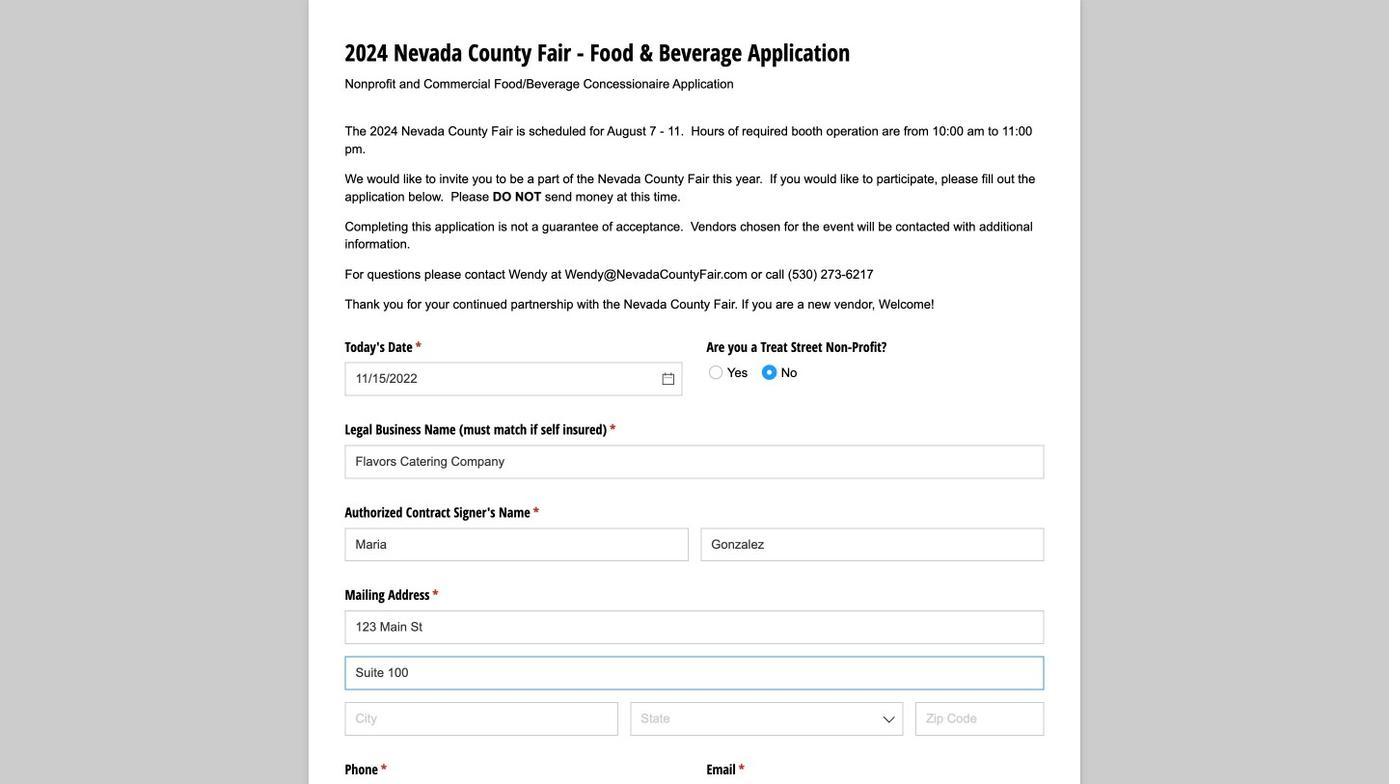 Task type: describe. For each thing, give the bounding box(es) containing it.
Last text field
[[701, 528, 1044, 562]]

Address Line 1 text field
[[345, 611, 1044, 644]]

Zip Code text field
[[916, 702, 1044, 736]]

Address Line 2 text field
[[345, 656, 1044, 690]]



Task type: locate. For each thing, give the bounding box(es) containing it.
None text field
[[345, 445, 1044, 479]]

None text field
[[345, 362, 683, 396]]

City text field
[[345, 702, 618, 736]]

State text field
[[630, 702, 904, 736]]

First text field
[[345, 528, 689, 562]]

None radio
[[756, 357, 797, 386]]

None radio
[[702, 357, 760, 386]]



Task type: vqa. For each thing, say whether or not it's contained in the screenshot.
Checkbox-Group "element"
no



